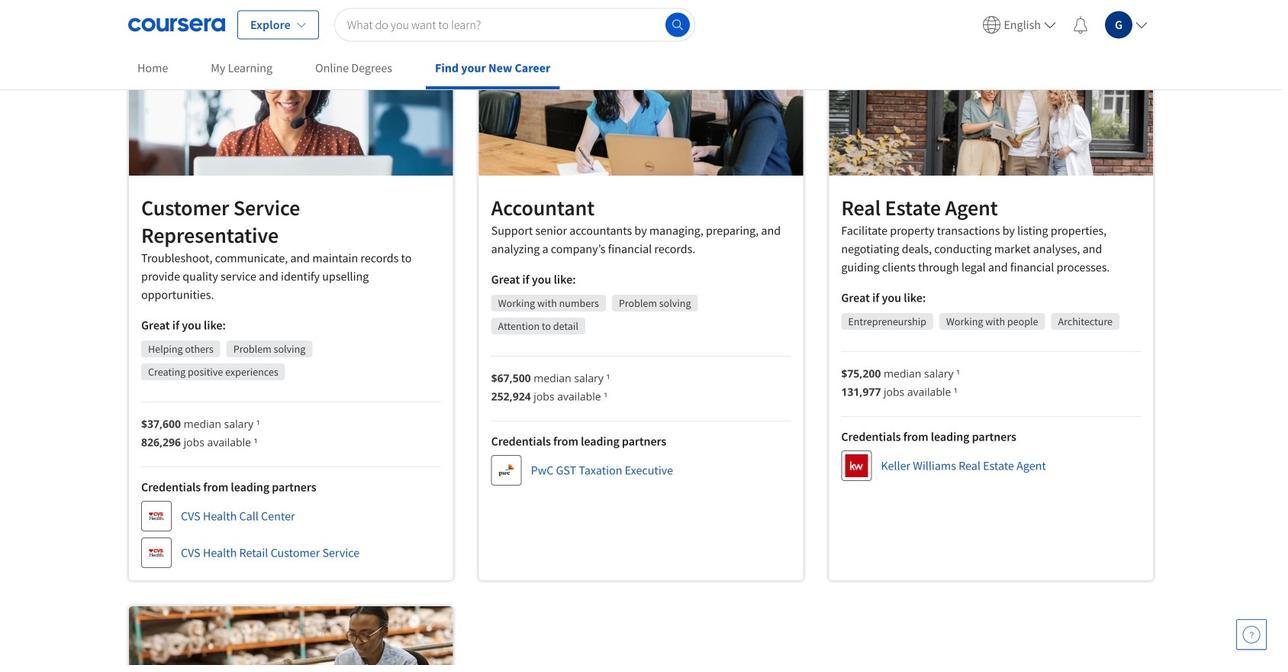 Task type: vqa. For each thing, say whether or not it's contained in the screenshot.
the Not in Press Investors Terms Privacy Help Accessibility Contact Articles Directory Affiliates Modern Slavery Statement Do Not Sell/Share
no



Task type: locate. For each thing, give the bounding box(es) containing it.
None search field
[[334, 8, 696, 42]]

menu
[[977, 0, 1155, 50]]

help center image
[[1243, 625, 1262, 644]]



Task type: describe. For each thing, give the bounding box(es) containing it.
coursera image
[[128, 13, 225, 37]]

What do you want to learn? text field
[[334, 8, 696, 42]]



